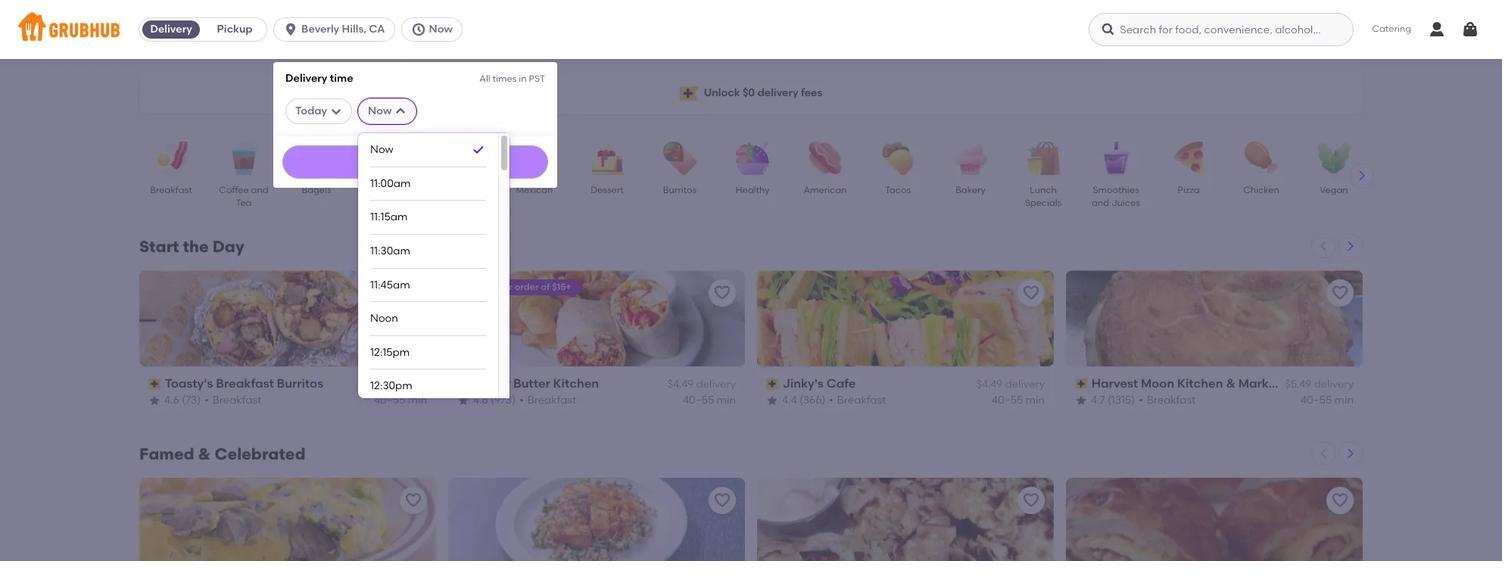 Task type: locate. For each thing, give the bounding box(es) containing it.
catering button
[[1362, 12, 1422, 47]]

4.6 down sweet
[[473, 393, 488, 406]]

0 horizontal spatial 4.6
[[164, 393, 179, 406]]

3 subscription pass image from the left
[[1075, 379, 1089, 389]]

4 • from the left
[[1139, 393, 1143, 406]]

1 vertical spatial delivery
[[286, 72, 327, 85]]

•
[[205, 393, 209, 406], [520, 393, 524, 406], [829, 393, 833, 406], [1139, 393, 1143, 406]]

2 40–55 from the left
[[683, 393, 714, 406]]

0 horizontal spatial kitchen
[[553, 376, 599, 391]]

1 horizontal spatial $4.49 delivery
[[668, 378, 736, 391]]

grubhub plus flag logo image
[[680, 86, 698, 100]]

tacos image
[[872, 142, 925, 175]]

2 4.6 from the left
[[473, 393, 488, 406]]

star icon image left 4.7
[[1075, 394, 1087, 406]]

caret left icon image down $5.49 delivery
[[1317, 447, 1330, 460]]

famed & celebrated
[[139, 444, 306, 463]]

0 horizontal spatial $4.49
[[359, 378, 385, 391]]

0 vertical spatial caret left icon image
[[1317, 240, 1330, 252]]

2 horizontal spatial $4.49
[[977, 378, 1003, 391]]

• breakfast down moon on the bottom right of the page
[[1139, 393, 1196, 406]]

breakfast down 'toasty's breakfast burritos'
[[213, 393, 261, 406]]

2 star icon image from the left
[[457, 394, 469, 406]]

1 horizontal spatial subscription pass image
[[766, 379, 780, 389]]

subscription pass image left harvest
[[1075, 379, 1089, 389]]

day
[[213, 237, 244, 256]]

3 star icon image from the left
[[766, 394, 778, 406]]

1 subscription pass image from the left
[[148, 379, 162, 389]]

1 kitchen from the left
[[553, 376, 599, 391]]

4 40–55 min from the left
[[1301, 393, 1354, 406]]

noon
[[370, 312, 398, 325]]

min down $5.49 delivery
[[1335, 393, 1354, 406]]

1 caret left icon image from the top
[[1317, 240, 1330, 252]]

subscription pass image left jinky's
[[766, 379, 780, 389]]

$4.49 delivery for jinky's cafe
[[977, 378, 1045, 391]]

0 horizontal spatial subscription pass image
[[148, 379, 162, 389]]

coffee and tea
[[219, 185, 269, 209]]

11:30am
[[370, 245, 410, 257]]

4 40–55 from the left
[[1301, 393, 1332, 406]]

burritos
[[663, 185, 697, 195], [277, 376, 323, 391]]

3 min from the left
[[1026, 393, 1045, 406]]

• breakfast down cafe
[[829, 393, 886, 406]]

svg image
[[1461, 20, 1480, 39], [283, 22, 298, 37], [411, 22, 426, 37], [330, 105, 342, 117]]

kitchen for butter
[[553, 376, 599, 391]]

breakfast down cafe
[[837, 393, 886, 406]]

sweet
[[474, 376, 510, 391]]

list box containing now
[[370, 133, 486, 561]]

• right (1315)
[[1139, 393, 1143, 406]]

svg image inside now button
[[411, 22, 426, 37]]

svg image inside beverly hills, ca button
[[283, 22, 298, 37]]

• right (73)
[[205, 393, 209, 406]]

40–55 for jinky's cafe
[[992, 393, 1023, 406]]

2 caret left icon image from the top
[[1317, 447, 1330, 460]]

caret left icon image
[[1317, 240, 1330, 252], [1317, 447, 1330, 460]]

3 40–55 from the left
[[992, 393, 1023, 406]]

chicken
[[1243, 185, 1279, 195]]

1 vertical spatial and
[[1092, 198, 1109, 209]]

$3
[[466, 282, 477, 292]]

0 horizontal spatial and
[[251, 185, 269, 195]]

now inside now option
[[370, 143, 394, 156]]

star icon image
[[148, 394, 161, 406], [457, 394, 469, 406], [766, 394, 778, 406], [1075, 394, 1087, 406]]

kitchen
[[553, 376, 599, 391], [1177, 376, 1223, 391]]

• breakfast down sweet butter kitchen
[[520, 393, 576, 406]]

hills,
[[342, 23, 366, 36]]

breakfast down moon on the bottom right of the page
[[1147, 393, 1196, 406]]

kitchen right the butter
[[553, 376, 599, 391]]

• breakfast down 'toasty's breakfast burritos'
[[205, 393, 261, 406]]

40–55 min
[[374, 393, 427, 406], [683, 393, 736, 406], [992, 393, 1045, 406], [1301, 393, 1354, 406]]

0 horizontal spatial delivery
[[150, 23, 192, 36]]

0 vertical spatial svg image
[[1101, 22, 1116, 37]]

1 • breakfast from the left
[[205, 393, 261, 406]]

chicken image
[[1235, 142, 1288, 175]]

(366)
[[799, 393, 825, 406]]

1 vertical spatial caret right icon image
[[1345, 240, 1357, 252]]

min left 4.4
[[717, 393, 736, 406]]

start the day
[[139, 237, 244, 256]]

min down 12:30pm at the left of the page
[[408, 393, 427, 406]]

caret right icon image for day
[[1345, 240, 1357, 252]]

$0
[[743, 86, 755, 99]]

dessert
[[591, 185, 624, 195]]

1 horizontal spatial &
[[1226, 376, 1236, 391]]

• breakfast for harvest
[[1139, 393, 1196, 406]]

and down smoothies
[[1092, 198, 1109, 209]]

• breakfast
[[205, 393, 261, 406], [520, 393, 576, 406], [829, 393, 886, 406], [1139, 393, 1196, 406]]

2 vertical spatial now
[[370, 143, 394, 156]]

4 • breakfast from the left
[[1139, 393, 1196, 406]]

moon
[[1141, 376, 1175, 391]]

now up 11:00am
[[370, 143, 394, 156]]

4 star icon image from the left
[[1075, 394, 1087, 406]]

your
[[493, 282, 513, 292]]

svg image
[[1101, 22, 1116, 37], [395, 105, 407, 117]]

fast food image
[[363, 142, 416, 175]]

4.6 for 4.6 (73)
[[164, 393, 179, 406]]

famed
[[139, 444, 194, 463]]

1 vertical spatial burritos
[[277, 376, 323, 391]]

3 40–55 min from the left
[[992, 393, 1045, 406]]

subscription pass image
[[148, 379, 162, 389], [766, 379, 780, 389], [1075, 379, 1089, 389]]

caret right icon image
[[1356, 170, 1368, 182], [1345, 240, 1357, 252], [1345, 447, 1357, 460]]

1 star icon image from the left
[[148, 394, 161, 406]]

smoothies
[[1093, 185, 1139, 195]]

star icon image left 4.4
[[766, 394, 778, 406]]

and inside smoothies and juices
[[1092, 198, 1109, 209]]

4.6 (973)
[[473, 393, 516, 406]]

order
[[515, 282, 539, 292]]

4 min from the left
[[1335, 393, 1354, 406]]

2 vertical spatial caret right icon image
[[1345, 447, 1357, 460]]

all
[[480, 73, 490, 84]]

coffee
[[219, 185, 249, 195]]

1 vertical spatial caret left icon image
[[1317, 447, 1330, 460]]

star icon image left 4.6 (973)
[[457, 394, 469, 406]]

1 horizontal spatial kitchen
[[1177, 376, 1223, 391]]

catering
[[1372, 24, 1411, 34]]

$4.49 for jinky's cafe
[[977, 378, 1003, 391]]

$4.49 for toasty's breakfast burritos
[[359, 378, 385, 391]]

2 kitchen from the left
[[1177, 376, 1223, 391]]

pizza image
[[1162, 142, 1215, 175]]

now right ca
[[429, 23, 453, 36]]

subscription pass image left toasty's
[[148, 379, 162, 389]]

0 horizontal spatial $4.49 delivery
[[359, 378, 427, 391]]

dessert image
[[581, 142, 634, 175]]

tea
[[236, 198, 252, 209]]

3 $4.49 delivery from the left
[[977, 378, 1045, 391]]

jinky's
[[783, 376, 824, 391]]

delivery inside button
[[150, 23, 192, 36]]

delivery up today
[[286, 72, 327, 85]]

0 horizontal spatial &
[[198, 444, 211, 463]]

2 horizontal spatial subscription pass image
[[1075, 379, 1089, 389]]

juices
[[1112, 198, 1140, 209]]

star icon image left 4.6 (73)
[[148, 394, 161, 406]]

• for jinky's
[[829, 393, 833, 406]]

1 40–55 min from the left
[[374, 393, 427, 406]]

1 horizontal spatial 4.6
[[473, 393, 488, 406]]

butter
[[513, 376, 550, 391]]

now
[[429, 23, 453, 36], [368, 104, 392, 117], [370, 143, 394, 156]]

list box
[[370, 133, 486, 561]]

• right the (366)
[[829, 393, 833, 406]]

delivery
[[758, 86, 798, 99], [387, 378, 427, 391], [696, 378, 736, 391], [1005, 378, 1045, 391], [1314, 378, 1354, 391]]

40–55 for toasty's breakfast burritos
[[374, 393, 405, 406]]

1 $4.49 from the left
[[359, 378, 385, 391]]

3 • from the left
[[829, 393, 833, 406]]

0 vertical spatial now
[[429, 23, 453, 36]]

1 $4.49 delivery from the left
[[359, 378, 427, 391]]

and inside 'coffee and tea'
[[251, 185, 269, 195]]

1 min from the left
[[408, 393, 427, 406]]

beverly hills, ca
[[301, 23, 385, 36]]

time
[[330, 72, 353, 85]]

fast
[[368, 185, 386, 195]]

lunch specials image
[[1017, 142, 1070, 175]]

0 vertical spatial and
[[251, 185, 269, 195]]

and
[[251, 185, 269, 195], [1092, 198, 1109, 209]]

& right famed
[[198, 444, 211, 463]]

40–55
[[374, 393, 405, 406], [683, 393, 714, 406], [992, 393, 1023, 406], [1301, 393, 1332, 406]]

3 • breakfast from the left
[[829, 393, 886, 406]]

celebrated
[[215, 444, 306, 463]]

&
[[1226, 376, 1236, 391], [198, 444, 211, 463]]

2 subscription pass image from the left
[[766, 379, 780, 389]]

4.6
[[164, 393, 179, 406], [473, 393, 488, 406]]

breakfast down sweet butter kitchen
[[527, 393, 576, 406]]

1 horizontal spatial $4.49
[[668, 378, 694, 391]]

2 horizontal spatial $4.49 delivery
[[977, 378, 1045, 391]]

caret left icon image down vegan
[[1317, 240, 1330, 252]]

and up the tea
[[251, 185, 269, 195]]

min left 4.7
[[1026, 393, 1045, 406]]

update button
[[283, 145, 548, 179]]

3 $4.49 from the left
[[977, 378, 1003, 391]]

smoothies and juices
[[1092, 185, 1140, 209]]

american image
[[799, 142, 852, 175]]

1 • from the left
[[205, 393, 209, 406]]

4.4
[[782, 393, 797, 406]]

kitchen right moon on the bottom right of the page
[[1177, 376, 1223, 391]]

12:15pm
[[370, 346, 410, 359]]

and for coffee and tea
[[251, 185, 269, 195]]

• breakfast for toasty's
[[205, 393, 261, 406]]

1 vertical spatial svg image
[[395, 105, 407, 117]]

11:00am
[[370, 177, 411, 190]]

& left 'marketplace'
[[1226, 376, 1236, 391]]

1 horizontal spatial burritos
[[663, 185, 697, 195]]

4.6 left (73)
[[164, 393, 179, 406]]

save this restaurant image
[[404, 284, 423, 302], [713, 284, 731, 302], [1331, 284, 1349, 302], [1331, 491, 1349, 509]]

now up fast food image
[[368, 104, 392, 117]]

delivery for jinky's cafe
[[1005, 378, 1045, 391]]

4.6 for 4.6 (973)
[[473, 393, 488, 406]]

delivery
[[150, 23, 192, 36], [286, 72, 327, 85]]

cafe
[[827, 376, 856, 391]]

save this restaurant button
[[400, 279, 427, 307], [709, 279, 736, 307], [1018, 279, 1045, 307], [1327, 279, 1354, 307], [400, 487, 427, 514], [709, 487, 736, 514], [1018, 487, 1045, 514], [1327, 487, 1354, 514]]

1 horizontal spatial and
[[1092, 198, 1109, 209]]

40–55 min for jinky's cafe
[[992, 393, 1045, 406]]

1 40–55 from the left
[[374, 393, 405, 406]]

times
[[493, 73, 517, 84]]

bakery
[[956, 185, 986, 195]]

• right (973) at the left bottom
[[520, 393, 524, 406]]

delivery left pickup on the left of the page
[[150, 23, 192, 36]]

breakfast
[[150, 185, 192, 195], [216, 376, 274, 391], [213, 393, 261, 406], [527, 393, 576, 406], [837, 393, 886, 406], [1147, 393, 1196, 406]]

now inside now button
[[429, 23, 453, 36]]

0 vertical spatial caret right icon image
[[1356, 170, 1368, 182]]

tacos
[[885, 185, 911, 195]]

0 vertical spatial delivery
[[150, 23, 192, 36]]

• for harvest
[[1139, 393, 1143, 406]]

1 4.6 from the left
[[164, 393, 179, 406]]

$3 off your order of $15+
[[466, 282, 571, 292]]

save this restaurant image
[[1022, 284, 1040, 302], [404, 491, 423, 509], [713, 491, 731, 509], [1022, 491, 1040, 509]]

1 horizontal spatial delivery
[[286, 72, 327, 85]]

breakfast for 4.6 (973)
[[527, 393, 576, 406]]

$4.49 delivery
[[359, 378, 427, 391], [668, 378, 736, 391], [977, 378, 1045, 391]]

subscription pass image for toasty's breakfast burritos
[[148, 379, 162, 389]]



Task type: describe. For each thing, give the bounding box(es) containing it.
• for toasty's
[[205, 393, 209, 406]]

hamburgers image
[[435, 142, 488, 175]]

star icon image for toasty's breakfast burritos
[[148, 394, 161, 406]]

check icon image
[[471, 142, 486, 157]]

$15+
[[552, 282, 571, 292]]

breakfast for 4.4 (366)
[[837, 393, 886, 406]]

the
[[183, 237, 209, 256]]

1 vertical spatial &
[[198, 444, 211, 463]]

$5.49
[[1285, 378, 1312, 391]]

pizza
[[1178, 185, 1200, 195]]

subscription pass image for jinky's cafe
[[766, 379, 780, 389]]

healthy image
[[726, 142, 779, 175]]

min for harvest moon kitchen & marketplace
[[1335, 393, 1354, 406]]

unlock $0 delivery fees
[[704, 86, 823, 99]]

fast food
[[368, 185, 411, 195]]

11:15am
[[370, 211, 408, 224]]

today
[[295, 104, 327, 117]]

min for toasty's breakfast burritos
[[408, 393, 427, 406]]

bagels
[[302, 185, 331, 195]]

subscription pass image for harvest moon kitchen & marketplace
[[1075, 379, 1089, 389]]

off
[[479, 282, 491, 292]]

2 • from the left
[[520, 393, 524, 406]]

kitchen for moon
[[1177, 376, 1223, 391]]

harvest
[[1092, 376, 1138, 391]]

0 vertical spatial &
[[1226, 376, 1236, 391]]

caret left icon image for famed & celebrated
[[1317, 447, 1330, 460]]

1 horizontal spatial svg image
[[1101, 22, 1116, 37]]

12:30pm
[[370, 380, 412, 393]]

healthy
[[736, 185, 770, 195]]

marketplace
[[1238, 376, 1315, 391]]

american
[[804, 185, 847, 195]]

delivery button
[[139, 17, 203, 42]]

0 vertical spatial burritos
[[663, 185, 697, 195]]

delivery for toasty's breakfast burritos
[[387, 378, 427, 391]]

coffee and tea image
[[217, 142, 270, 175]]

now button
[[401, 17, 469, 42]]

delivery for delivery
[[150, 23, 192, 36]]

$4.49 delivery for toasty's breakfast burritos
[[359, 378, 427, 391]]

bagels image
[[290, 142, 343, 175]]

list box inside main navigation "navigation"
[[370, 133, 486, 561]]

now option
[[370, 133, 486, 167]]

main navigation navigation
[[0, 0, 1502, 561]]

lunch
[[1030, 185, 1057, 195]]

and for smoothies and juices
[[1092, 198, 1109, 209]]

delivery time
[[286, 72, 353, 85]]

unlock
[[704, 86, 740, 99]]

0 horizontal spatial svg image
[[395, 105, 407, 117]]

beverly hills, ca button
[[273, 17, 401, 42]]

2 • breakfast from the left
[[520, 393, 576, 406]]

0 horizontal spatial burritos
[[277, 376, 323, 391]]

breakfast down breakfast image on the top of the page
[[150, 185, 192, 195]]

(1315)
[[1108, 393, 1135, 406]]

4.7
[[1091, 393, 1105, 406]]

breakfast image
[[145, 142, 198, 175]]

(973)
[[491, 393, 516, 406]]

star icon image for jinky's cafe
[[766, 394, 778, 406]]

beverly
[[301, 23, 339, 36]]

4.4 (366)
[[782, 393, 825, 406]]

mexican image
[[508, 142, 561, 175]]

breakfast right toasty's
[[216, 376, 274, 391]]

vegan image
[[1308, 142, 1361, 175]]

jinky's cafe
[[783, 376, 856, 391]]

caret left icon image for start the day
[[1317, 240, 1330, 252]]

breakfast for 4.6 (73)
[[213, 393, 261, 406]]

pickup
[[217, 23, 253, 36]]

toasty's
[[165, 376, 213, 391]]

toasty's breakfast burritos
[[165, 376, 323, 391]]

• breakfast for jinky's
[[829, 393, 886, 406]]

food
[[388, 185, 411, 195]]

delivery for harvest moon kitchen & marketplace
[[1314, 378, 1354, 391]]

in
[[519, 73, 527, 84]]

harvest moon kitchen & marketplace
[[1092, 376, 1315, 391]]

pst
[[529, 73, 545, 84]]

of
[[541, 282, 550, 292]]

11:45am
[[370, 278, 410, 291]]

lunch specials
[[1025, 185, 1062, 209]]

fees
[[801, 86, 823, 99]]

ca
[[369, 23, 385, 36]]

update
[[398, 157, 432, 167]]

burritos image
[[653, 142, 706, 175]]

mexican
[[516, 185, 553, 195]]

delivery for delivery time
[[286, 72, 327, 85]]

star icon image for harvest moon kitchen & marketplace
[[1075, 394, 1087, 406]]

1 vertical spatial now
[[368, 104, 392, 117]]

4.6 (73)
[[164, 393, 201, 406]]

specials
[[1025, 198, 1062, 209]]

bakery image
[[944, 142, 997, 175]]

2 $4.49 delivery from the left
[[668, 378, 736, 391]]

start
[[139, 237, 179, 256]]

2 40–55 min from the left
[[683, 393, 736, 406]]

$5.49 delivery
[[1285, 378, 1354, 391]]

vegan
[[1320, 185, 1348, 195]]

min for jinky's cafe
[[1026, 393, 1045, 406]]

40–55 min for toasty's breakfast burritos
[[374, 393, 427, 406]]

40–55 for harvest moon kitchen & marketplace
[[1301, 393, 1332, 406]]

caret right icon image for celebrated
[[1345, 447, 1357, 460]]

smoothies and juices image
[[1090, 142, 1143, 175]]

(73)
[[182, 393, 201, 406]]

2 $4.49 from the left
[[668, 378, 694, 391]]

sweet butter kitchen
[[474, 376, 599, 391]]

4.7 (1315)
[[1091, 393, 1135, 406]]

2 min from the left
[[717, 393, 736, 406]]

pickup button
[[203, 17, 267, 42]]

breakfast for 4.7 (1315)
[[1147, 393, 1196, 406]]

all times in pst
[[480, 73, 545, 84]]

40–55 min for harvest moon kitchen & marketplace
[[1301, 393, 1354, 406]]



Task type: vqa. For each thing, say whether or not it's contained in the screenshot.
• corresponding to Harvest
yes



